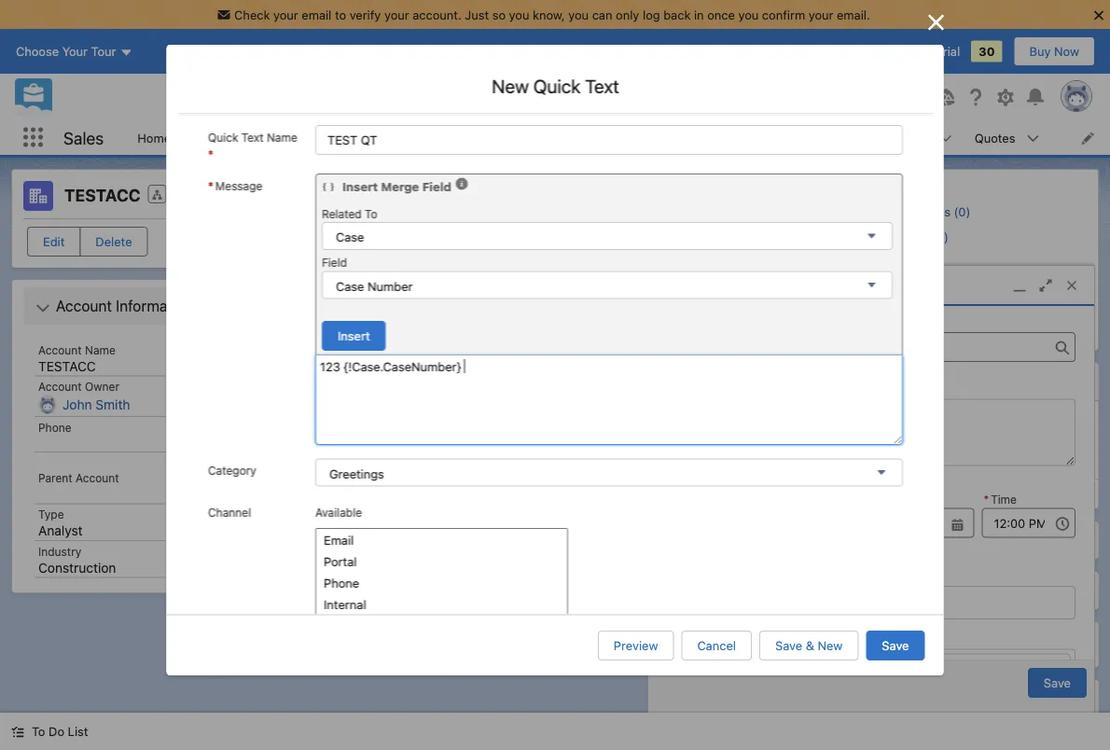Task type: vqa. For each thing, say whether or not it's contained in the screenshot.
once
yes



Task type: describe. For each thing, give the bounding box(es) containing it.
time
[[992, 493, 1018, 507]]

owner
[[85, 380, 119, 394]]

1 vertical spatial view
[[947, 487, 974, 501]]

(0) link
[[885, 583, 951, 599]]

edit button
[[27, 227, 81, 257]]

0 horizontal spatial field
[[322, 256, 347, 269]]

insert merge field
[[342, 179, 451, 193]]

activities
[[663, 263, 713, 277]]

types
[[743, 263, 774, 277]]

(0) for notes (0)
[[926, 637, 946, 653]]

log
[[643, 8, 661, 22]]

leave feedback
[[767, 44, 858, 58]]

0 horizontal spatial test contact link
[[476, 480, 566, 495]]

opportunities (0) link
[[873, 204, 971, 219]]

• right time
[[636, 263, 642, 277]]

quick text name *
[[208, 131, 297, 161]]

0 vertical spatial related
[[322, 207, 361, 220]]

activity
[[307, 187, 362, 205]]

account for account information
[[56, 297, 112, 315]]

verify
[[350, 8, 381, 22]]

0 vertical spatial new
[[492, 75, 529, 97]]

logged
[[372, 478, 411, 492]]

1 horizontal spatial text default image
[[1072, 692, 1085, 705]]

channel
[[208, 506, 251, 519]]

contacts for contacts (1)
[[885, 374, 943, 390]]

number
[[367, 279, 413, 293]]

phone
[[38, 421, 72, 434]]

parent
[[38, 471, 72, 485]]

so
[[493, 8, 506, 22]]

all down test contact element
[[978, 487, 992, 501]]

phone:
[[851, 457, 890, 471]]

you
[[348, 478, 369, 492]]

all right "expand all" button
[[800, 297, 815, 311]]

save for the save button inside test event 'dialog'
[[1045, 676, 1072, 690]]

0 vertical spatial to
[[365, 207, 377, 220]]

upcoming
[[325, 332, 387, 346]]

contacts image
[[671, 656, 694, 678]]

start
[[668, 478, 696, 491]]

john smith link
[[63, 397, 130, 414]]

information
[[116, 297, 193, 315]]

contacts link
[[362, 120, 435, 155]]

1 horizontal spatial field
[[422, 179, 451, 193]]

cases (0)
[[873, 305, 928, 319]]

opportunities (0)
[[873, 204, 971, 218]]

type
[[38, 508, 64, 521]]

reports link
[[873, 120, 940, 155]]

now
[[1055, 44, 1080, 58]]

account for account owner
[[38, 380, 82, 394]]

all right the expand
[[742, 297, 756, 311]]

account right 'parent'
[[76, 471, 119, 485]]

delete button
[[80, 227, 148, 257]]

with
[[447, 478, 471, 492]]

contacts list item
[[362, 120, 460, 155]]

1 horizontal spatial test contact link
[[853, 413, 943, 428]]

merge
[[381, 179, 419, 193]]

can
[[593, 8, 613, 22]]

greetings button
[[315, 459, 903, 487]]

to inside button
[[32, 725, 45, 739]]

0 vertical spatial quick
[[533, 75, 581, 97]]

name inside test event 'dialog'
[[668, 629, 700, 643]]

show all (10)
[[932, 329, 1006, 343]]

1 your from the left
[[274, 8, 299, 22]]

home link
[[126, 120, 182, 155]]

greetings
[[329, 467, 384, 481]]

2023
[[386, 425, 418, 439]]

filters:
[[549, 263, 588, 277]]

to do list button
[[0, 713, 99, 751]]

notes (0)
[[885, 637, 946, 653]]

test event dialog
[[648, 265, 1096, 730]]

insert for insert
[[338, 329, 370, 343]]

contacts (1)
[[873, 179, 942, 193]]

list
[[68, 725, 88, 739]]

details link
[[396, 177, 442, 215]]

email image
[[314, 365, 337, 388]]

contracts (0) link
[[873, 230, 949, 245]]

save & new
[[776, 639, 843, 653]]

message
[[215, 179, 262, 192]]

0 horizontal spatial save
[[776, 639, 803, 653]]

* time
[[984, 493, 1018, 507]]

upcoming & overdue
[[325, 332, 453, 346]]

preview
[[614, 639, 659, 653]]

0 vertical spatial view all link
[[769, 289, 816, 319]]

group inside test event 'dialog'
[[668, 508, 761, 538]]

related inside test event 'dialog'
[[881, 629, 924, 643]]

3 you from the left
[[739, 8, 759, 22]]

* inside quick text name *
[[208, 148, 213, 161]]

1 horizontal spatial text
[[585, 75, 619, 97]]

contact inside test contact title: email: phone:
[[886, 413, 943, 427]]

edit
[[43, 235, 65, 249]]

test for test contact title: email: phone:
[[853, 413, 883, 427]]

0 horizontal spatial view
[[770, 297, 797, 311]]

account name
[[38, 344, 116, 357]]

orders (0) link
[[873, 255, 932, 270]]

opportunities
[[885, 533, 974, 548]]

trial
[[939, 44, 961, 58]]

october
[[325, 425, 375, 439]]

case for case
[[336, 230, 364, 244]]

accounts
[[274, 131, 326, 145]]

save button inside test event 'dialog'
[[1029, 669, 1088, 698]]

category
[[208, 464, 256, 477]]

0 vertical spatial sales
[[63, 128, 104, 148]]

october  •  2023
[[325, 425, 418, 439]]

show
[[932, 329, 963, 343]]

john
[[63, 397, 92, 413]]

accounts link
[[262, 120, 338, 155]]

name inside quick text name *
[[266, 131, 297, 144]]

smith
[[96, 397, 130, 413]]

cases (0) link
[[873, 305, 928, 320]]

details
[[396, 187, 442, 205]]

text default image inside 'to do list' button
[[11, 726, 24, 739]]

inverse image
[[926, 11, 948, 34]]

• inside dropdown button
[[378, 425, 383, 439]]

related to inside test event 'dialog'
[[881, 629, 941, 643]]

Location text field
[[668, 586, 1076, 620]]

& for new
[[806, 639, 815, 653]]

a inside button
[[369, 232, 376, 246]]

only
[[616, 8, 640, 22]]

1 you from the left
[[509, 8, 530, 22]]

delete
[[96, 235, 132, 249]]

email
[[302, 8, 332, 22]]

expand
[[696, 297, 738, 311]]

new inside save & new button
[[818, 639, 843, 653]]

all left types
[[726, 263, 740, 277]]

title:
[[851, 429, 879, 443]]

log a call
[[345, 232, 400, 246]]

once
[[708, 8, 736, 22]]

0 vertical spatial testacc
[[64, 185, 141, 205]]

overdue
[[402, 332, 453, 346]]



Task type: locate. For each thing, give the bounding box(es) containing it.
1 horizontal spatial save button
[[1029, 669, 1088, 698]]

a left call
[[414, 478, 421, 492]]

0 horizontal spatial &
[[390, 332, 399, 346]]

save button
[[867, 631, 926, 661], [1029, 669, 1088, 698]]

0 horizontal spatial save button
[[867, 631, 926, 661]]

call
[[424, 478, 444, 492]]

save for topmost the save button
[[883, 639, 910, 653]]

name up owner
[[85, 344, 116, 357]]

0 vertical spatial a
[[369, 232, 376, 246]]

testacc down "account name" at the left
[[38, 359, 96, 374]]

insert button
[[322, 321, 386, 351]]

1 vertical spatial *
[[208, 179, 213, 192]]

1 horizontal spatial your
[[385, 8, 410, 22]]

test
[[346, 365, 378, 380], [853, 413, 883, 427], [476, 480, 506, 494]]

accounts list item
[[262, 120, 362, 155]]

0 horizontal spatial text default image
[[11, 726, 24, 739]]

& inside button
[[806, 639, 815, 653]]

1 vertical spatial field
[[322, 256, 347, 269]]

0 horizontal spatial quick
[[208, 131, 238, 144]]

1 horizontal spatial in
[[926, 44, 936, 58]]

logged call image
[[314, 459, 337, 481]]

new quick text
[[492, 75, 619, 97]]

* left time
[[984, 493, 990, 507]]

quotes link
[[964, 120, 1027, 155]]

contacts left (1)
[[885, 374, 943, 390]]

test inside test contact title: email: phone:
[[853, 413, 883, 427]]

files (0)
[[885, 695, 938, 711]]

contact down october  •  2023 dropdown button
[[509, 480, 566, 494]]

1 horizontal spatial related
[[881, 629, 924, 643]]

back
[[664, 8, 691, 22]]

view
[[770, 297, 797, 311], [947, 487, 974, 501]]

* inside test event 'dialog'
[[984, 493, 990, 507]]

0 vertical spatial insert
[[342, 179, 378, 193]]

1 vertical spatial text default image
[[11, 726, 24, 739]]

1 vertical spatial contact
[[509, 480, 566, 494]]

sales link
[[476, 177, 512, 215]]

related down location text box
[[881, 629, 924, 643]]

*
[[208, 148, 213, 161], [208, 179, 213, 192], [984, 493, 990, 507]]

home
[[137, 131, 171, 145]]

1 case from the top
[[336, 230, 364, 244]]

leads link
[[182, 120, 238, 155]]

0 horizontal spatial name
[[85, 344, 116, 357]]

0 vertical spatial test
[[346, 365, 378, 380]]

test up the title:
[[853, 413, 883, 427]]

email.
[[838, 8, 871, 22]]

1 horizontal spatial call
[[379, 232, 400, 246]]

to up log a call
[[365, 207, 377, 220]]

quick up message in the left top of the page
[[208, 131, 238, 144]]

1 vertical spatial related to
[[881, 629, 941, 643]]

0 vertical spatial test contact link
[[853, 413, 943, 428]]

all left the (10)
[[967, 329, 981, 343]]

text default image inside account information dropdown button
[[35, 301, 50, 316]]

parent account
[[38, 471, 119, 485]]

your right verify
[[385, 8, 410, 22]]

activity link
[[307, 177, 362, 215]]

0 horizontal spatial call
[[346, 458, 369, 474]]

case left number
[[336, 279, 364, 293]]

1 vertical spatial to
[[927, 629, 941, 643]]

0 horizontal spatial text
[[241, 131, 263, 144]]

Enter a greeting, note, or an answer to a question... text field
[[315, 356, 903, 445]]

quick down "check your email to verify your account. just so you know, you can only log back in once you confirm your email."
[[533, 75, 581, 97]]

0 vertical spatial call
[[379, 232, 400, 246]]

you right once
[[739, 8, 759, 22]]

buy now
[[1030, 44, 1080, 58]]

case down activity link
[[336, 230, 364, 244]]

1 horizontal spatial view
[[947, 487, 974, 501]]

1 vertical spatial test contact link
[[476, 480, 566, 495]]

1 vertical spatial name
[[85, 344, 116, 357]]

account up "account name" at the left
[[56, 297, 112, 315]]

* down leads
[[208, 148, 213, 161]]

0 horizontal spatial related
[[322, 207, 361, 220]]

call inside button
[[379, 232, 400, 246]]

quick inside quick text name *
[[208, 131, 238, 144]]

partners (0)
[[873, 280, 941, 294]]

leads list item
[[182, 120, 262, 155]]

test tasl
[[346, 365, 413, 380]]

* left message in the left top of the page
[[208, 179, 213, 192]]

1 horizontal spatial contacts
[[885, 374, 943, 390]]

1 horizontal spatial quick
[[533, 75, 581, 97]]

test right with
[[476, 480, 506, 494]]

2 horizontal spatial you
[[739, 8, 759, 22]]

(10)
[[984, 329, 1006, 343]]

None text field
[[315, 125, 903, 155], [668, 508, 761, 538], [881, 508, 975, 538], [315, 125, 903, 155], [668, 508, 761, 538], [881, 508, 975, 538]]

0 horizontal spatial contact
[[509, 480, 566, 494]]

view down types
[[770, 297, 797, 311]]

1 vertical spatial in
[[926, 44, 936, 58]]

sales inside "tab list"
[[476, 187, 512, 205]]

notes
[[885, 637, 923, 653]]

0 vertical spatial text default image
[[1072, 692, 1085, 705]]

0 horizontal spatial contacts
[[373, 131, 424, 145]]

insert
[[342, 179, 378, 193], [338, 329, 370, 343]]

0 horizontal spatial your
[[274, 8, 299, 22]]

files
[[885, 695, 915, 711]]

available
[[315, 506, 362, 519]]

• left 2023
[[378, 425, 383, 439]]

testacc
[[64, 185, 141, 205], [38, 359, 96, 374]]

0 vertical spatial *
[[208, 148, 213, 161]]

insert for insert merge field
[[342, 179, 378, 193]]

group
[[668, 508, 761, 538]]

reports list item
[[873, 120, 964, 155]]

(0) right files
[[918, 695, 938, 711]]

0 horizontal spatial in
[[695, 8, 705, 22]]

1 horizontal spatial &
[[806, 639, 815, 653]]

* for * time
[[984, 493, 990, 507]]

0 vertical spatial contacts
[[373, 131, 424, 145]]

tab list containing activity
[[295, 177, 816, 215]]

text inside quick text name *
[[241, 131, 263, 144]]

account up account owner
[[38, 344, 82, 357]]

preview button
[[598, 631, 674, 661]]

in right left
[[926, 44, 936, 58]]

1 vertical spatial case
[[336, 279, 364, 293]]

quotes list item
[[964, 120, 1052, 155]]

2 horizontal spatial test
[[853, 413, 883, 427]]

show all (10) link
[[932, 329, 1006, 343]]

contact inside you logged a call with test contact
[[509, 480, 566, 494]]

list containing home
[[126, 120, 1111, 155]]

in right back
[[695, 8, 705, 22]]

& left overdue on the top left of the page
[[390, 332, 399, 346]]

your left email
[[274, 8, 299, 22]]

account.
[[413, 8, 462, 22]]

0 vertical spatial text
[[585, 75, 619, 97]]

sales left home
[[63, 128, 104, 148]]

2 you from the left
[[569, 8, 589, 22]]

sales right details link
[[476, 187, 512, 205]]

1 vertical spatial test
[[853, 413, 883, 427]]

related down activity
[[322, 207, 361, 220]]

0 vertical spatial in
[[695, 8, 705, 22]]

to
[[335, 8, 346, 22]]

(0) for files (0)
[[918, 695, 938, 711]]

0 horizontal spatial related to
[[322, 207, 377, 220]]

30
[[980, 44, 996, 58]]

new down location text box
[[818, 639, 843, 653]]

to left do
[[32, 725, 45, 739]]

leads
[[193, 131, 227, 145]]

end
[[881, 478, 903, 491]]

1 vertical spatial sales
[[476, 187, 512, 205]]

2 vertical spatial *
[[984, 493, 990, 507]]

buy now button
[[1014, 36, 1096, 66]]

0 vertical spatial related to
[[322, 207, 377, 220]]

text default image
[[1072, 692, 1085, 705], [11, 726, 24, 739]]

testacc up the delete button
[[64, 185, 141, 205]]

& inside 'dropdown button'
[[390, 332, 399, 346]]

insert left merge
[[342, 179, 378, 193]]

1 vertical spatial a
[[414, 478, 421, 492]]

2 horizontal spatial save
[[1045, 676, 1072, 690]]

1 vertical spatial &
[[806, 639, 815, 653]]

contact down contacts (1)
[[886, 413, 943, 427]]

Description text field
[[668, 399, 1076, 466]]

0 vertical spatial save button
[[867, 631, 926, 661]]

2 your from the left
[[385, 8, 410, 22]]

field down 'log' at the left top of the page
[[322, 256, 347, 269]]

contacts (1)
[[885, 374, 964, 390]]

0 vertical spatial &
[[390, 332, 399, 346]]

insert inside insert button
[[338, 329, 370, 343]]

& down location text box
[[806, 639, 815, 653]]

view all link
[[769, 289, 816, 319], [840, 479, 1099, 509]]

view left '* time'
[[947, 487, 974, 501]]

test contact link up the title:
[[853, 413, 943, 428]]

feedback
[[803, 44, 858, 58]]

check
[[234, 8, 270, 22]]

1 vertical spatial save button
[[1029, 669, 1088, 698]]

test down "upcoming"
[[346, 365, 378, 380]]

log a call button
[[299, 224, 416, 254]]

opportunities (0)
[[885, 533, 997, 548]]

1 horizontal spatial sales
[[476, 187, 512, 205]]

contacts inside list item
[[373, 131, 424, 145]]

just
[[465, 8, 489, 22]]

all right time
[[645, 263, 659, 277]]

1 horizontal spatial you
[[569, 8, 589, 22]]

industry
[[38, 545, 82, 558]]

1 horizontal spatial to
[[365, 207, 377, 220]]

name up contacts image
[[668, 629, 700, 643]]

1 vertical spatial contacts
[[885, 374, 943, 390]]

1 vertical spatial view all link
[[840, 479, 1099, 509]]

• right activities
[[717, 263, 722, 277]]

reports
[[885, 131, 929, 145]]

test contact link right with
[[476, 480, 566, 495]]

all left time
[[591, 263, 605, 277]]

case number button
[[322, 271, 893, 299]]

related
[[322, 207, 361, 220], [881, 629, 924, 643]]

refresh • expand all • view all
[[639, 297, 815, 311]]

2 horizontal spatial name
[[668, 629, 700, 643]]

field right merge
[[422, 179, 451, 193]]

contacts up merge
[[373, 131, 424, 145]]

log
[[345, 232, 366, 246]]

(0) for opportunities (0)
[[978, 533, 997, 548]]

you right so
[[509, 8, 530, 22]]

test contact element
[[840, 409, 1099, 472]]

you logged a call with test contact
[[348, 478, 566, 494]]

2 vertical spatial test
[[476, 480, 506, 494]]

1 vertical spatial quick
[[208, 131, 238, 144]]

0 horizontal spatial view all link
[[769, 289, 816, 319]]

contacts (1) link
[[873, 179, 942, 194]]

view all link down types
[[769, 289, 816, 319]]

2 vertical spatial to
[[32, 725, 45, 739]]

do
[[49, 725, 64, 739]]

your left email.
[[809, 8, 834, 22]]

* for *
[[208, 179, 213, 192]]

1 vertical spatial related
[[881, 629, 924, 643]]

1 horizontal spatial view all link
[[840, 479, 1099, 509]]

case button
[[322, 222, 893, 250]]

text down can
[[585, 75, 619, 97]]

1 horizontal spatial test
[[476, 480, 506, 494]]

time
[[608, 263, 633, 277]]

(0) right notes
[[926, 637, 946, 653]]

(0) down opportunities (0)
[[928, 583, 947, 599]]

save inside test event 'dialog'
[[1045, 676, 1072, 690]]

1 vertical spatial text
[[241, 131, 263, 144]]

you left can
[[569, 8, 589, 22]]

contacts for contacts
[[373, 131, 424, 145]]

• down types
[[760, 297, 766, 311]]

view all
[[947, 487, 992, 501]]

tab list
[[295, 177, 816, 215]]

0 vertical spatial contact
[[886, 413, 943, 427]]

orders (0)
[[873, 255, 932, 269]]

text default image
[[455, 177, 468, 191], [322, 181, 335, 194], [35, 301, 50, 316], [1072, 634, 1085, 647]]

test for test tasl
[[346, 365, 378, 380]]

a right 'log' at the left top of the page
[[369, 232, 376, 246]]

• left the expand
[[686, 297, 692, 311]]

list
[[126, 120, 1111, 155]]

a inside you logged a call with test contact
[[414, 478, 421, 492]]

0 horizontal spatial sales
[[63, 128, 104, 148]]

0 vertical spatial field
[[422, 179, 451, 193]]

email:
[[851, 443, 885, 457]]

text right leads link
[[241, 131, 263, 144]]

account owner
[[38, 380, 119, 394]]

a
[[369, 232, 376, 246], [414, 478, 421, 492]]

call up 'you'
[[346, 458, 369, 474]]

2 horizontal spatial your
[[809, 8, 834, 22]]

confirm
[[763, 8, 806, 22]]

call right 'log' at the left top of the page
[[379, 232, 400, 246]]

case for case number
[[336, 279, 364, 293]]

1 vertical spatial call
[[346, 458, 369, 474]]

expand all button
[[695, 289, 757, 319]]

name right leads "list item"
[[266, 131, 297, 144]]

account up 'john'
[[38, 380, 82, 394]]

refresh button
[[638, 289, 683, 319]]

account for account name
[[38, 344, 82, 357]]

0 horizontal spatial test
[[346, 365, 378, 380]]

test inside you logged a call with test contact
[[476, 480, 506, 494]]

list item
[[681, 120, 759, 155]]

days
[[873, 44, 901, 58]]

2 case from the top
[[336, 279, 364, 293]]

test contact title: email: phone:
[[851, 413, 943, 471]]

0 horizontal spatial to
[[32, 725, 45, 739]]

save & new button
[[760, 631, 859, 661]]

0 horizontal spatial a
[[369, 232, 376, 246]]

all
[[591, 263, 605, 277], [645, 263, 659, 277], [726, 263, 740, 277], [742, 297, 756, 311], [800, 297, 815, 311], [967, 329, 981, 343], [978, 487, 992, 501]]

(0) down '* time'
[[978, 533, 997, 548]]

case
[[336, 230, 364, 244], [336, 279, 364, 293]]

insert up test tasl
[[338, 329, 370, 343]]

contracts (0)
[[873, 230, 949, 244]]

3 your from the left
[[809, 8, 834, 22]]

to right notes
[[927, 629, 941, 643]]

2 vertical spatial name
[[668, 629, 700, 643]]

related to down (0) link
[[881, 629, 941, 643]]

related to down activity
[[322, 207, 377, 220]]

1 horizontal spatial new
[[818, 639, 843, 653]]

1 vertical spatial new
[[818, 639, 843, 653]]

& for overdue
[[390, 332, 399, 346]]

new down so
[[492, 75, 529, 97]]

1 horizontal spatial related to
[[881, 629, 941, 643]]

view all link down test contact element
[[840, 479, 1099, 509]]

1 vertical spatial testacc
[[38, 359, 96, 374]]

&
[[390, 332, 399, 346], [806, 639, 815, 653]]

account information
[[56, 297, 193, 315]]

1 horizontal spatial save
[[883, 639, 910, 653]]

to inside test event 'dialog'
[[927, 629, 941, 643]]

account inside dropdown button
[[56, 297, 112, 315]]

status
[[295, 510, 816, 524]]

1 horizontal spatial name
[[266, 131, 297, 144]]

1 horizontal spatial contact
[[886, 413, 943, 427]]

0 vertical spatial case
[[336, 230, 364, 244]]

1 vertical spatial insert
[[338, 329, 370, 343]]



